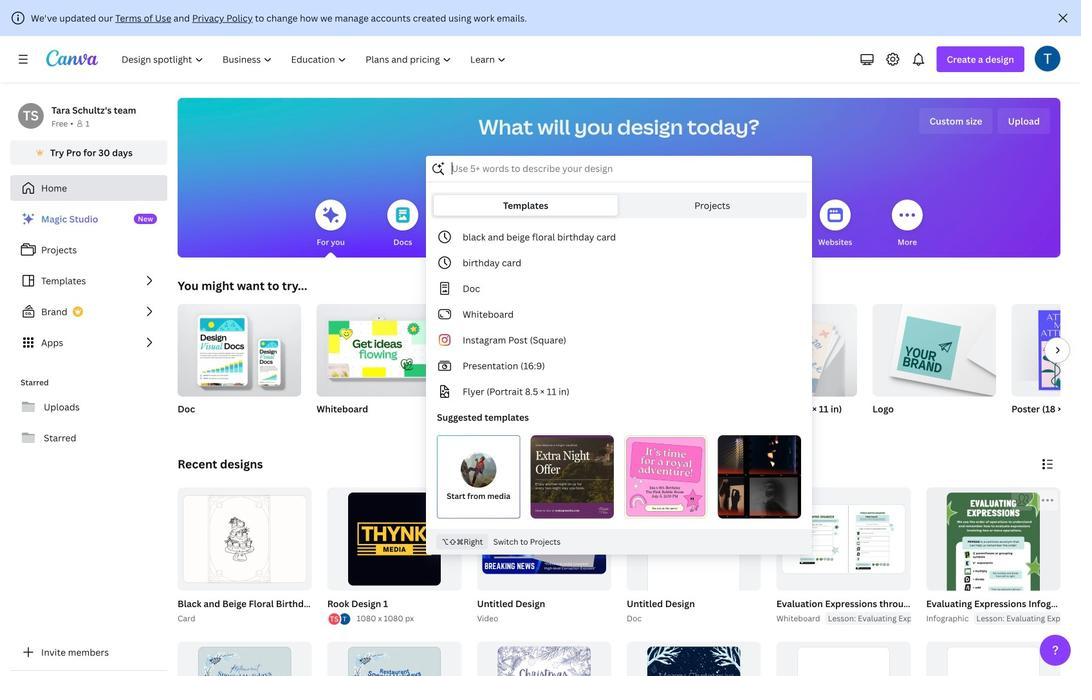 Task type: vqa. For each thing, say whether or not it's contained in the screenshot.
leftmost The Canva
no



Task type: locate. For each thing, give the bounding box(es) containing it.
uploaded media image
[[461, 452, 497, 488]]

None search field
[[426, 156, 813, 555]]

tara schultz's team element
[[18, 103, 44, 129]]

tara schultz image
[[1035, 46, 1061, 71]]

1 vertical spatial list
[[328, 612, 352, 626]]

list
[[10, 206, 167, 355], [328, 612, 352, 626]]

list box
[[427, 224, 812, 524]]

group
[[178, 299, 301, 431], [178, 299, 301, 397], [317, 299, 440, 431], [317, 299, 440, 397], [456, 304, 579, 431], [595, 304, 719, 397], [595, 304, 719, 397], [734, 304, 858, 431], [873, 304, 997, 431], [1012, 304, 1082, 431], [175, 487, 339, 625], [178, 487, 312, 591], [325, 487, 462, 626], [328, 487, 462, 591], [475, 487, 612, 625], [625, 487, 761, 625], [774, 487, 1015, 625], [777, 487, 911, 591], [924, 487, 1082, 676], [927, 487, 1061, 676], [178, 642, 312, 676], [328, 642, 462, 676], [477, 642, 612, 676], [627, 642, 761, 676], [777, 642, 911, 676], [927, 642, 1061, 676]]

0 vertical spatial list
[[10, 206, 167, 355]]

1 horizontal spatial list
[[328, 612, 352, 626]]

tara schultz's team image
[[18, 103, 44, 129]]



Task type: describe. For each thing, give the bounding box(es) containing it.
edit a copy of the black and red retro photographic film photo collage instagram post template image
[[718, 435, 802, 519]]

Search search field
[[452, 156, 787, 181]]

edit a copy of the hotel promo instagram post in purple cream vintage cinematica style template image
[[531, 435, 614, 519]]

top level navigation element
[[113, 46, 517, 72]]

edit a copy of the birthday instagram post in pink black black retro chic style template image
[[625, 435, 708, 519]]

0 horizontal spatial list
[[10, 206, 167, 355]]



